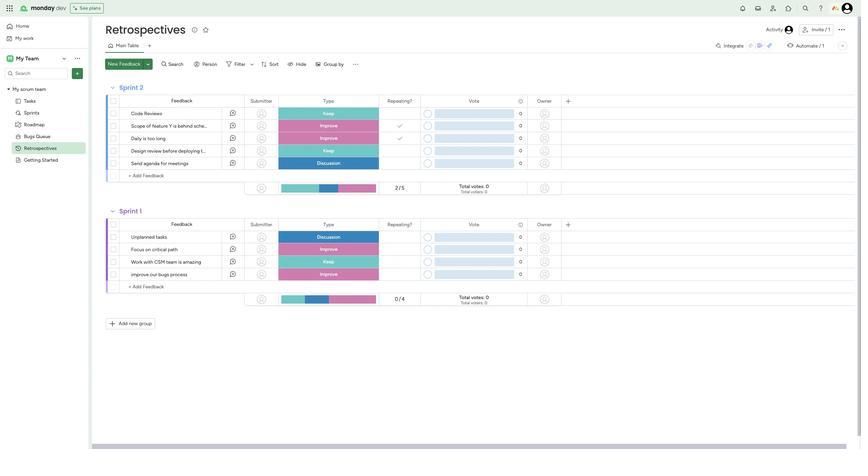 Task type: locate. For each thing, give the bounding box(es) containing it.
0 vertical spatial 1
[[828, 27, 830, 33]]

1 vertical spatial sprint
[[119, 207, 138, 215]]

2 vote from the top
[[469, 222, 479, 227]]

sort button
[[258, 59, 283, 70]]

owner field right column information image
[[536, 97, 554, 105]]

1 total votes: 0 total voters: 0 from the top
[[459, 184, 489, 194]]

Sprint 2 field
[[118, 83, 145, 92]]

0 vertical spatial + add feedback text field
[[123, 172, 241, 180]]

owner for 2nd "owner" field from the top of the page
[[537, 222, 552, 227]]

1 type field from the top
[[322, 97, 336, 105]]

0 vertical spatial submitter
[[251, 98, 272, 104]]

2 horizontal spatial 1
[[828, 27, 830, 33]]

Submitter field
[[249, 97, 274, 105], [249, 221, 274, 228]]

is left amazing
[[178, 259, 182, 265]]

/ left 5
[[399, 185, 401, 191]]

1 owner from the top
[[537, 98, 552, 104]]

0 horizontal spatial 2
[[140, 83, 143, 92]]

Vote field
[[467, 97, 481, 105], [467, 221, 481, 228]]

retrospectives up add view icon in the top left of the page
[[105, 22, 186, 37]]

Type field
[[322, 97, 336, 105], [322, 221, 336, 228]]

2 vertical spatial keep
[[323, 259, 334, 265]]

workspace selection element
[[7, 54, 40, 63]]

/ right invite
[[825, 27, 827, 33]]

0 vertical spatial owner
[[537, 98, 552, 104]]

1 up unplanned
[[140, 207, 142, 215]]

filter
[[235, 61, 245, 67]]

sprint up unplanned
[[119, 207, 138, 215]]

2 up code
[[140, 83, 143, 92]]

retrospectives
[[105, 22, 186, 37], [24, 145, 57, 151]]

bugs
[[24, 133, 35, 139]]

activity button
[[763, 24, 796, 35]]

is right y
[[173, 123, 177, 129]]

submitter
[[251, 98, 272, 104], [251, 222, 272, 227]]

filter button
[[223, 59, 256, 70]]

1 repeating? from the top
[[388, 98, 412, 104]]

1 vertical spatial keep
[[323, 148, 334, 154]]

by
[[339, 61, 344, 67]]

0 vertical spatial sprint
[[119, 83, 138, 92]]

0 vertical spatial repeating?
[[388, 98, 412, 104]]

is
[[173, 123, 177, 129], [143, 136, 146, 142], [213, 148, 217, 154], [178, 259, 182, 265]]

unplanned tasks
[[131, 234, 167, 240]]

3 keep from the top
[[323, 259, 334, 265]]

1 vote from the top
[[469, 98, 479, 104]]

my inside button
[[15, 35, 22, 41]]

repeating?
[[388, 98, 412, 104], [388, 222, 412, 227]]

Owner field
[[536, 97, 554, 105], [536, 221, 554, 228]]

1 vertical spatial submitter
[[251, 222, 272, 227]]

0 vertical spatial vote field
[[467, 97, 481, 105]]

feedback up behind
[[171, 98, 192, 104]]

1 vertical spatial submitter field
[[249, 221, 274, 228]]

0 vertical spatial submitter field
[[249, 97, 274, 105]]

send
[[131, 161, 142, 167]]

path
[[168, 247, 178, 253]]

0 vertical spatial vote
[[469, 98, 479, 104]]

2 votes: from the top
[[471, 295, 485, 300]]

add view image
[[148, 43, 151, 48]]

agenda
[[144, 161, 160, 167]]

0 vertical spatial 2
[[140, 83, 143, 92]]

discussion
[[317, 160, 340, 166], [317, 234, 340, 240]]

2 voters: from the top
[[471, 300, 484, 305]]

1 inside field
[[140, 207, 142, 215]]

2 owner from the top
[[537, 222, 552, 227]]

0 vertical spatial type
[[323, 98, 334, 104]]

tasks
[[24, 98, 36, 104]]

1 repeating? field from the top
[[386, 97, 414, 105]]

behind
[[178, 123, 193, 129]]

/ left 4
[[399, 296, 401, 302]]

/ right automate
[[819, 43, 821, 49]]

1 vertical spatial 2
[[395, 185, 398, 191]]

getting
[[24, 157, 41, 163]]

0 vertical spatial voters:
[[471, 189, 484, 194]]

owner field right column information icon
[[536, 221, 554, 228]]

total votes: 0 total voters: 0
[[459, 184, 489, 194], [459, 295, 489, 305]]

Search field
[[167, 59, 187, 69]]

1 horizontal spatial 1
[[822, 43, 824, 49]]

feedback inside new feedback button
[[119, 61, 140, 67]]

option
[[0, 83, 88, 84]]

tasks left much
[[201, 148, 212, 154]]

code
[[131, 111, 143, 117]]

1 vertical spatial vote field
[[467, 221, 481, 228]]

1 vertical spatial my
[[16, 55, 24, 62]]

critical
[[152, 247, 167, 253]]

0 vertical spatial total votes: 0 total voters: 0
[[459, 184, 489, 194]]

sprint 2
[[119, 83, 143, 92]]

sprint inside 'field'
[[119, 83, 138, 92]]

list box
[[0, 82, 88, 260]]

2 + add feedback text field from the top
[[123, 283, 241, 291]]

type
[[323, 98, 334, 104], [323, 222, 334, 227]]

keep
[[323, 111, 334, 117], [323, 148, 334, 154], [323, 259, 334, 265]]

tasks
[[201, 148, 212, 154], [156, 234, 167, 240]]

total
[[459, 184, 470, 189], [461, 189, 470, 194], [459, 295, 470, 300], [461, 300, 470, 305]]

1 voters: from the top
[[471, 189, 484, 194]]

my right the workspace image
[[16, 55, 24, 62]]

public board image
[[15, 98, 22, 104]]

1 submitter from the top
[[251, 98, 272, 104]]

0 vertical spatial repeating? field
[[386, 97, 414, 105]]

send agenda for meetings
[[131, 161, 188, 167]]

see plans button
[[70, 3, 104, 14]]

0 vertical spatial discussion
[[317, 160, 340, 166]]

person button
[[191, 59, 221, 70]]

notifications image
[[739, 5, 746, 12]]

automate / 1
[[796, 43, 824, 49]]

0 horizontal spatial team
[[35, 86, 46, 92]]

1 vertical spatial repeating? field
[[386, 221, 414, 228]]

1 vertical spatial votes:
[[471, 295, 485, 300]]

sprint
[[119, 83, 138, 92], [119, 207, 138, 215]]

roadmap
[[24, 122, 45, 128]]

1 vertical spatial discussion
[[317, 234, 340, 240]]

/ inside invite / 1 button
[[825, 27, 827, 33]]

feedback right new
[[119, 61, 140, 67]]

invite
[[812, 27, 824, 33]]

1 horizontal spatial tasks
[[201, 148, 212, 154]]

1 vertical spatial voters:
[[471, 300, 484, 305]]

my left work
[[15, 35, 22, 41]]

0 horizontal spatial 1
[[140, 207, 142, 215]]

1 votes: from the top
[[471, 184, 485, 189]]

owner right column information icon
[[537, 222, 552, 227]]

sprints
[[24, 110, 39, 116]]

1 vertical spatial tasks
[[156, 234, 167, 240]]

inbox image
[[755, 5, 762, 12]]

owner
[[537, 98, 552, 104], [537, 222, 552, 227]]

v2 search image
[[162, 60, 167, 68]]

2 type from the top
[[323, 222, 334, 227]]

1 keep from the top
[[323, 111, 334, 117]]

0 vertical spatial feedback
[[119, 61, 140, 67]]

tasks up critical
[[156, 234, 167, 240]]

1 vertical spatial repeating?
[[388, 222, 412, 227]]

2 vertical spatial feedback
[[171, 221, 192, 227]]

monday
[[31, 4, 55, 12]]

1 submitter field from the top
[[249, 97, 274, 105]]

1 vertical spatial type field
[[322, 221, 336, 228]]

1 sprint from the top
[[119, 83, 138, 92]]

2 repeating? field from the top
[[386, 221, 414, 228]]

workspace image
[[7, 55, 14, 62]]

/ for 0
[[399, 296, 401, 302]]

votes:
[[471, 184, 485, 189], [471, 295, 485, 300]]

/
[[825, 27, 827, 33], [819, 43, 821, 49], [399, 185, 401, 191], [399, 296, 401, 302]]

0 vertical spatial votes:
[[471, 184, 485, 189]]

code reviews
[[131, 111, 162, 117]]

Retrospectives field
[[104, 22, 187, 37]]

before
[[163, 148, 177, 154]]

0 horizontal spatial retrospectives
[[24, 145, 57, 151]]

column information image
[[518, 98, 524, 104]]

2 left 5
[[395, 185, 398, 191]]

1 vertical spatial feedback
[[171, 98, 192, 104]]

1 vertical spatial vote
[[469, 222, 479, 227]]

see
[[80, 5, 88, 11]]

1 vertical spatial + add feedback text field
[[123, 283, 241, 291]]

1 horizontal spatial team
[[166, 259, 177, 265]]

sort
[[269, 61, 279, 67]]

add new group button
[[106, 318, 155, 329]]

2 discussion from the top
[[317, 234, 340, 240]]

1 horizontal spatial retrospectives
[[105, 22, 186, 37]]

+ Add Feedback text field
[[123, 172, 241, 180], [123, 283, 241, 291]]

0 / 4
[[395, 296, 405, 302]]

scope
[[131, 123, 145, 129]]

hide button
[[285, 59, 310, 70]]

1 vertical spatial retrospectives
[[24, 145, 57, 151]]

1 vote field from the top
[[467, 97, 481, 105]]

sprint inside field
[[119, 207, 138, 215]]

daily
[[131, 136, 142, 142]]

help image
[[818, 5, 824, 12]]

0 vertical spatial keep
[[323, 111, 334, 117]]

2 submitter from the top
[[251, 222, 272, 227]]

2 sprint from the top
[[119, 207, 138, 215]]

2 vertical spatial my
[[12, 86, 19, 92]]

reviews
[[144, 111, 162, 117]]

1
[[828, 27, 830, 33], [822, 43, 824, 49], [140, 207, 142, 215]]

much
[[218, 148, 230, 154]]

new feedback
[[108, 61, 140, 67]]

1 for automate / 1
[[822, 43, 824, 49]]

1 vertical spatial total votes: 0 total voters: 0
[[459, 295, 489, 305]]

+ add feedback text field down the meetings
[[123, 172, 241, 180]]

1 + add feedback text field from the top
[[123, 172, 241, 180]]

1 right invite
[[828, 27, 830, 33]]

my
[[15, 35, 22, 41], [16, 55, 24, 62], [12, 86, 19, 92]]

schedule
[[194, 123, 213, 129]]

my right the caret down icon
[[12, 86, 19, 92]]

0 vertical spatial type field
[[322, 97, 336, 105]]

team right csm
[[166, 259, 177, 265]]

submitter for 2nd submitter field from the top
[[251, 222, 272, 227]]

monday dev
[[31, 4, 66, 12]]

1 down the invite / 1
[[822, 43, 824, 49]]

0 vertical spatial team
[[35, 86, 46, 92]]

workspace options image
[[74, 55, 81, 62]]

sprint for sprint 2
[[119, 83, 138, 92]]

vote
[[469, 98, 479, 104], [469, 222, 479, 227]]

1 inside button
[[828, 27, 830, 33]]

0 vertical spatial my
[[15, 35, 22, 41]]

retrospectives up the getting started
[[24, 145, 57, 151]]

2 vote field from the top
[[467, 221, 481, 228]]

2 total votes: 0 total voters: 0 from the top
[[459, 295, 489, 305]]

m
[[8, 55, 12, 61]]

0 vertical spatial owner field
[[536, 97, 554, 105]]

+ add feedback text field down process
[[123, 283, 241, 291]]

owner for 1st "owner" field
[[537, 98, 552, 104]]

owner right column information image
[[537, 98, 552, 104]]

group by
[[324, 61, 344, 67]]

1 vertical spatial 1
[[822, 43, 824, 49]]

1 vertical spatial owner field
[[536, 221, 554, 228]]

team
[[35, 86, 46, 92], [166, 259, 177, 265]]

sprint down new feedback button
[[119, 83, 138, 92]]

2 type field from the top
[[322, 221, 336, 228]]

1 vertical spatial owner
[[537, 222, 552, 227]]

2 vertical spatial 1
[[140, 207, 142, 215]]

2 repeating? from the top
[[388, 222, 412, 227]]

plans
[[89, 5, 101, 11]]

3 improve from the top
[[320, 246, 338, 252]]

Repeating? field
[[386, 97, 414, 105], [386, 221, 414, 228]]

keep for code reviews
[[323, 111, 334, 117]]

bugs queue
[[24, 133, 50, 139]]

focus on critical path
[[131, 247, 178, 253]]

improve
[[320, 123, 338, 129], [320, 135, 338, 141], [320, 246, 338, 252], [320, 271, 338, 277]]

feedback up 'path'
[[171, 221, 192, 227]]

0 vertical spatial retrospectives
[[105, 22, 186, 37]]

1 vertical spatial team
[[166, 259, 177, 265]]

new
[[129, 321, 138, 327]]

team right scrum
[[35, 86, 46, 92]]

my inside workspace selection element
[[16, 55, 24, 62]]

1 vertical spatial type
[[323, 222, 334, 227]]



Task type: describe. For each thing, give the bounding box(es) containing it.
on
[[145, 247, 151, 253]]

0 horizontal spatial tasks
[[156, 234, 167, 240]]

1 for invite / 1
[[828, 27, 830, 33]]

new feedback button
[[105, 59, 143, 70]]

focus
[[131, 247, 144, 253]]

too
[[148, 136, 155, 142]]

2 inside sprint 2 'field'
[[140, 83, 143, 92]]

vote for vote field corresponding to column information icon
[[469, 222, 479, 227]]

activity
[[766, 27, 783, 33]]

see plans
[[80, 5, 101, 11]]

1 horizontal spatial 2
[[395, 185, 398, 191]]

options image
[[74, 70, 81, 77]]

Sprint 1 field
[[118, 207, 144, 216]]

select product image
[[6, 5, 13, 12]]

is left much
[[213, 148, 217, 154]]

our
[[150, 272, 157, 278]]

daily is too long
[[131, 136, 166, 142]]

home button
[[4, 21, 75, 32]]

main table button
[[105, 40, 144, 51]]

search everything image
[[802, 5, 809, 12]]

/ for 2
[[399, 185, 401, 191]]

improve
[[131, 272, 149, 278]]

show board description image
[[190, 26, 199, 33]]

add new group
[[119, 321, 152, 327]]

Search in workspace field
[[15, 69, 58, 77]]

invite / 1 button
[[799, 24, 833, 35]]

2 / 5
[[395, 185, 405, 191]]

5
[[402, 185, 405, 191]]

invite / 1
[[812, 27, 830, 33]]

is left the too
[[143, 136, 146, 142]]

add to favorites image
[[202, 26, 209, 33]]

better
[[231, 148, 245, 154]]

long
[[156, 136, 166, 142]]

improve our bugs process
[[131, 272, 187, 278]]

of
[[146, 123, 151, 129]]

1 improve from the top
[[320, 123, 338, 129]]

work with csm team is amazing
[[131, 259, 201, 265]]

/ for invite
[[825, 27, 827, 33]]

scrum
[[20, 86, 34, 92]]

unplanned
[[131, 234, 155, 240]]

started
[[42, 157, 58, 163]]

for
[[161, 161, 167, 167]]

my scrum team
[[12, 86, 46, 92]]

collapse board header image
[[840, 43, 846, 49]]

process
[[170, 272, 187, 278]]

integrate
[[724, 43, 744, 49]]

work
[[131, 259, 142, 265]]

person
[[202, 61, 217, 67]]

feedback for 2
[[171, 98, 192, 104]]

amazing
[[183, 259, 201, 265]]

public board image
[[15, 157, 22, 163]]

my work
[[15, 35, 34, 41]]

deploying
[[178, 148, 200, 154]]

csm
[[154, 259, 165, 265]]

4
[[402, 296, 405, 302]]

y
[[169, 123, 172, 129]]

design review before deploying tasks is much better
[[131, 148, 245, 154]]

angle down image
[[146, 62, 150, 67]]

submitter for second submitter field from the bottom of the page
[[251, 98, 272, 104]]

queue
[[36, 133, 50, 139]]

design
[[131, 148, 146, 154]]

home
[[16, 23, 29, 29]]

2 owner field from the top
[[536, 221, 554, 228]]

hide
[[296, 61, 306, 67]]

getting started
[[24, 157, 58, 163]]

main table
[[116, 43, 139, 49]]

+ add feedback text field for total voters:
[[123, 283, 241, 291]]

new
[[108, 61, 118, 67]]

1 owner field from the top
[[536, 97, 554, 105]]

table
[[128, 43, 139, 49]]

with
[[144, 259, 153, 265]]

automate
[[796, 43, 818, 49]]

vote field for column information icon
[[467, 221, 481, 228]]

vote for vote field corresponding to column information image
[[469, 98, 479, 104]]

my work button
[[4, 33, 75, 44]]

autopilot image
[[788, 41, 793, 50]]

my for my team
[[16, 55, 24, 62]]

1 type from the top
[[323, 98, 334, 104]]

2 keep from the top
[[323, 148, 334, 154]]

0 vertical spatial tasks
[[201, 148, 212, 154]]

caret down image
[[7, 87, 10, 92]]

my for my work
[[15, 35, 22, 41]]

review
[[147, 148, 162, 154]]

list box containing my scrum team
[[0, 82, 88, 260]]

invite members image
[[770, 5, 777, 12]]

team
[[25, 55, 39, 62]]

vote field for column information image
[[467, 97, 481, 105]]

arrow down image
[[248, 60, 256, 68]]

maria williams image
[[842, 3, 853, 14]]

feedback for 1
[[171, 221, 192, 227]]

meetings
[[168, 161, 188, 167]]

bugs
[[158, 272, 169, 278]]

dapulse integrations image
[[716, 43, 721, 48]]

+ add feedback text field for /
[[123, 172, 241, 180]]

4 improve from the top
[[320, 271, 338, 277]]

menu image
[[352, 61, 359, 68]]

2 improve from the top
[[320, 135, 338, 141]]

dev
[[56, 4, 66, 12]]

work
[[23, 35, 34, 41]]

sprint 1
[[119, 207, 142, 215]]

main
[[116, 43, 126, 49]]

options image
[[838, 25, 846, 34]]

keep for work with csm team is amazing
[[323, 259, 334, 265]]

sprint for sprint 1
[[119, 207, 138, 215]]

scope of feature y is behind schedule
[[131, 123, 213, 129]]

group
[[324, 61, 337, 67]]

my for my scrum team
[[12, 86, 19, 92]]

column information image
[[518, 222, 524, 227]]

2 submitter field from the top
[[249, 221, 274, 228]]

group
[[139, 321, 152, 327]]

1 discussion from the top
[[317, 160, 340, 166]]

group by button
[[313, 59, 348, 70]]

apps image
[[785, 5, 792, 12]]

/ for automate
[[819, 43, 821, 49]]



Task type: vqa. For each thing, say whether or not it's contained in the screenshot.
Without A Date / 1 Item
no



